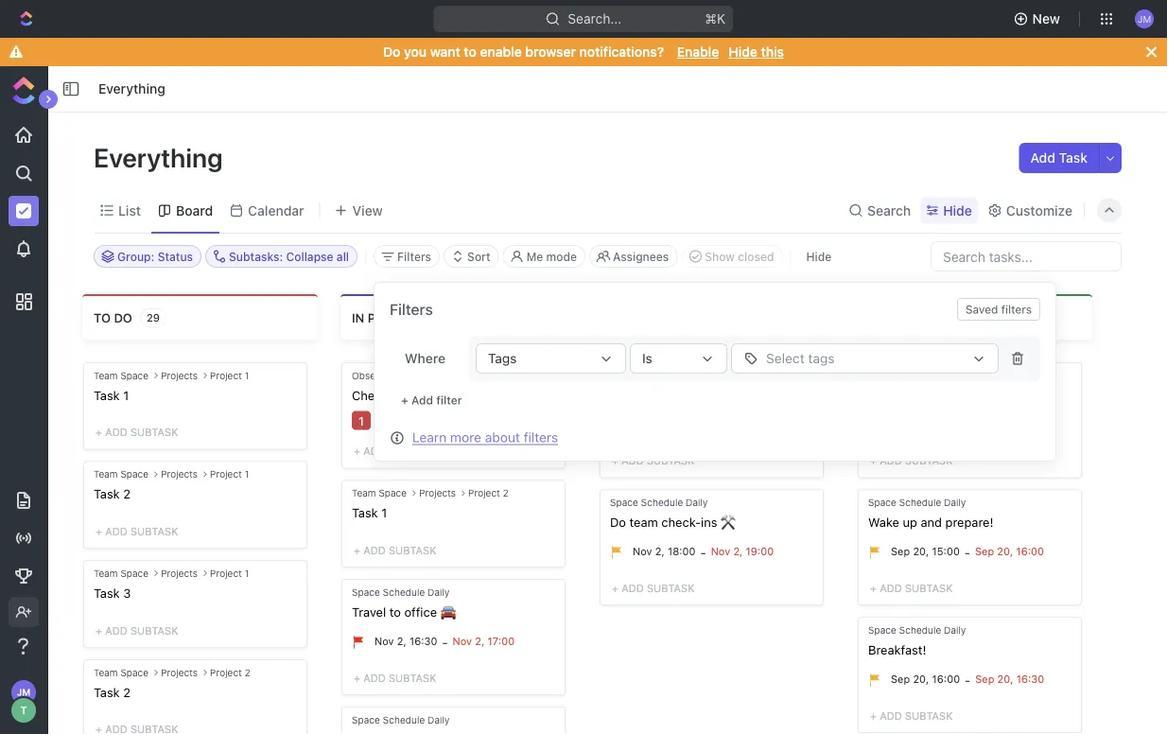 Task type: describe. For each thing, give the bounding box(es) containing it.
in
[[352, 310, 365, 325]]

observatory
[[352, 370, 407, 381]]

‎task for ‎task 1
[[94, 388, 120, 402]]

to do
[[94, 310, 132, 325]]

and
[[921, 515, 942, 529]]

filters
[[397, 250, 431, 263]]

observatory check out rancho obser.
[[352, 370, 498, 402]]

space schedule daily breakfast!
[[869, 625, 966, 657]]

task 3
[[94, 586, 131, 600]]

learn
[[412, 430, 447, 445]]

team space for task 2
[[94, 667, 149, 678]]

- for 🚘
[[442, 635, 448, 649]]

you
[[404, 44, 427, 60]]

2 check- from the top
[[662, 515, 701, 529]]

rancho
[[414, 388, 457, 402]]

search button
[[843, 197, 917, 224]]

filters button
[[374, 245, 440, 268]]

project 1 for ‎task 2
[[210, 469, 249, 480]]

enable
[[480, 44, 522, 60]]

saved
[[966, 303, 999, 316]]

hide button
[[799, 245, 839, 268]]

new
[[1033, 11, 1061, 26]]

projects for ‎task 1
[[161, 370, 198, 381]]

hide inside button
[[807, 250, 832, 263]]

1 space schedule daily do team check-ins ⚒️ from the top
[[610, 370, 733, 402]]

34
[[949, 312, 963, 324]]

learn more about filters
[[412, 430, 558, 445]]

more
[[450, 430, 482, 445]]

project 2 for task 1
[[468, 488, 509, 499]]

out
[[392, 388, 410, 402]]

assignees
[[613, 250, 669, 263]]

⌘k
[[705, 11, 726, 26]]

projects for task 1
[[419, 488, 456, 499]]

2 space schedule daily do team check-ins ⚒️ from the top
[[610, 497, 733, 529]]

0 horizontal spatial to
[[94, 310, 111, 325]]

learn more about filters link
[[412, 430, 558, 445]]

add task button
[[1019, 143, 1099, 173]]

task for task 2
[[94, 685, 120, 699]]

add task
[[1031, 150, 1088, 166]]

space inside space schedule daily wake up and prepare!
[[869, 497, 897, 508]]

calendar link
[[244, 197, 304, 224]]

to inside space schedule daily travel to office 🚘
[[390, 605, 401, 619]]

saved filters
[[966, 303, 1032, 316]]

select
[[766, 351, 805, 366]]

schedule inside space schedule daily travel to office 🚘
[[383, 587, 425, 598]]

task inside button
[[1059, 150, 1088, 166]]

1 horizontal spatial filters
[[524, 430, 558, 445]]

search...
[[568, 11, 622, 26]]

enable
[[677, 44, 719, 60]]

2 vertical spatial do
[[610, 515, 626, 529]]

1 check- from the top
[[662, 388, 701, 402]]

team space for task 1
[[352, 488, 407, 499]]

browser
[[525, 44, 576, 60]]

project for ‎task 1
[[210, 370, 242, 381]]

task 1
[[352, 506, 387, 520]]

2 ins from the top
[[701, 515, 718, 529]]

1 vertical spatial do
[[610, 388, 626, 402]]

0 vertical spatial hide
[[729, 44, 758, 60]]

schedule inside space schedule daily wake up and prepare!
[[899, 497, 942, 508]]

daily inside space schedule daily travel to office 🚘
[[428, 587, 450, 598]]

team for task 3
[[94, 568, 118, 579]]

0 horizontal spatial space schedule daily
[[352, 714, 450, 725]]

wake
[[869, 515, 900, 529]]

project for task 2
[[210, 667, 242, 678]]

‎task for ‎task 2
[[94, 487, 120, 501]]

team for ‎task 2
[[94, 469, 118, 480]]

list
[[118, 202, 141, 218]]

project for task 3
[[210, 568, 242, 579]]

- for prepare!
[[965, 546, 971, 560]]

29
[[147, 312, 160, 324]]

space inside space schedule daily travel to office 🚘
[[352, 587, 380, 598]]

team space for ‎task 2
[[94, 469, 149, 480]]

is button
[[630, 343, 728, 374]]

1 team from the top
[[630, 388, 658, 402]]

check
[[352, 388, 388, 402]]

calendar
[[248, 202, 304, 218]]

team space for ‎task 1
[[94, 370, 149, 381]]

board
[[176, 202, 213, 218]]

search
[[868, 202, 911, 218]]

about
[[485, 430, 520, 445]]

filter
[[436, 394, 462, 407]]

team space for task 3
[[94, 568, 149, 579]]

1 ⚒️ from the top
[[721, 388, 733, 402]]

board link
[[172, 197, 213, 224]]

notifications?
[[580, 44, 664, 60]]

new button
[[1006, 4, 1072, 34]]

do you want to enable browser notifications? enable hide this
[[383, 44, 784, 60]]



Task type: locate. For each thing, give the bounding box(es) containing it.
1 horizontal spatial hide
[[807, 250, 832, 263]]

2 ⚒️ from the top
[[721, 515, 733, 529]]

team up the task 2
[[94, 667, 118, 678]]

travel
[[352, 605, 386, 619]]

hide button
[[921, 197, 978, 224]]

‎task 2
[[94, 487, 131, 501]]

task
[[1059, 150, 1088, 166], [352, 506, 378, 520], [94, 586, 120, 600], [94, 685, 120, 699]]

projects for task 3
[[161, 568, 198, 579]]

team up ‎task 2
[[94, 469, 118, 480]]

2 team from the top
[[630, 515, 658, 529]]

space inside space schedule daily breakfast!
[[869, 625, 897, 635]]

this
[[761, 44, 784, 60]]

project 1
[[210, 370, 249, 381], [210, 469, 249, 480], [210, 568, 249, 579]]

0 vertical spatial project 1
[[210, 370, 249, 381]]

1 vertical spatial ‎task
[[94, 487, 120, 501]]

1 horizontal spatial space schedule daily
[[869, 370, 966, 381]]

team space up the task 2
[[94, 667, 149, 678]]

0 horizontal spatial filters
[[390, 300, 433, 318]]

project 2
[[468, 488, 509, 499], [210, 667, 250, 678]]

0 vertical spatial ⚒️
[[721, 388, 733, 402]]

team space up ‎task 2
[[94, 469, 149, 480]]

do
[[114, 310, 132, 325]]

1 vertical spatial project 2
[[210, 667, 250, 678]]

up
[[903, 515, 918, 529]]

1 vertical spatial team
[[630, 515, 658, 529]]

team for ‎task 1
[[94, 370, 118, 381]]

do
[[383, 44, 401, 60], [610, 388, 626, 402], [610, 515, 626, 529]]

daily inside space schedule daily breakfast!
[[944, 625, 966, 635]]

2 vertical spatial hide
[[807, 250, 832, 263]]

1 vertical spatial everything
[[94, 141, 229, 173]]

2 project 1 from the top
[[210, 469, 249, 480]]

daily
[[686, 370, 708, 381], [944, 370, 966, 381], [686, 497, 708, 508], [944, 497, 966, 508], [428, 587, 450, 598], [944, 625, 966, 635], [428, 714, 450, 725]]

0 vertical spatial team
[[630, 388, 658, 402]]

2 horizontal spatial filters
[[1002, 303, 1032, 316]]

+ add filter
[[401, 394, 462, 407]]

0 vertical spatial everything
[[98, 81, 165, 97]]

breakfast!
[[869, 643, 927, 657]]

Search tasks... text field
[[932, 242, 1121, 271]]

0 vertical spatial do
[[383, 44, 401, 60]]

everything link
[[94, 78, 170, 100]]

+
[[401, 394, 408, 407], [96, 426, 102, 439], [354, 445, 360, 458], [612, 455, 619, 467], [870, 455, 877, 467], [96, 525, 102, 538], [354, 544, 360, 556], [612, 582, 619, 594], [870, 582, 877, 594], [96, 624, 102, 637], [354, 672, 360, 684], [870, 709, 877, 722]]

tags
[[808, 351, 835, 366]]

team for task 2
[[94, 667, 118, 678]]

team space
[[94, 370, 149, 381], [94, 469, 149, 480], [352, 488, 407, 499], [94, 568, 149, 579], [94, 667, 149, 678]]

add
[[1031, 150, 1056, 166], [412, 394, 433, 407], [105, 426, 127, 439], [363, 445, 386, 458], [622, 455, 644, 467], [880, 455, 902, 467], [105, 525, 127, 538], [363, 544, 386, 556], [622, 582, 644, 594], [880, 582, 902, 594], [105, 624, 127, 637], [363, 672, 386, 684], [880, 709, 902, 722]]

team space up task 1
[[352, 488, 407, 499]]

space schedule daily travel to office 🚘
[[352, 587, 453, 619]]

1 ins from the top
[[701, 388, 718, 402]]

obser.
[[460, 388, 498, 402]]

0 vertical spatial to
[[464, 44, 477, 60]]

2 vertical spatial to
[[390, 605, 401, 619]]

project for ‎task 2
[[210, 469, 242, 480]]

team space up ‎task 1
[[94, 370, 149, 381]]

team space up 3
[[94, 568, 149, 579]]

1 vertical spatial hide
[[943, 202, 972, 218]]

-
[[701, 546, 706, 560], [965, 546, 971, 560], [442, 635, 448, 649], [965, 673, 971, 687]]

daily inside space schedule daily wake up and prepare!
[[944, 497, 966, 508]]

- for ins
[[701, 546, 706, 560]]

select tags button
[[731, 343, 999, 374]]

prepare!
[[946, 515, 994, 529]]

filters
[[390, 300, 433, 318], [1002, 303, 1032, 316], [524, 430, 558, 445]]

project 2 for task 2
[[210, 667, 250, 678]]

in progress
[[352, 310, 434, 325]]

⚒️
[[721, 388, 733, 402], [721, 515, 733, 529]]

1 vertical spatial check-
[[662, 515, 701, 529]]

task 2
[[94, 685, 131, 699]]

check-
[[662, 388, 701, 402], [662, 515, 701, 529]]

filters right the about
[[524, 430, 558, 445]]

projects for ‎task 2
[[161, 469, 198, 480]]

0 vertical spatial ‎task
[[94, 388, 120, 402]]

project
[[210, 370, 242, 381], [210, 469, 242, 480], [468, 488, 500, 499], [210, 568, 242, 579], [210, 667, 242, 678]]

0 vertical spatial project 2
[[468, 488, 509, 499]]

projects for task 2
[[161, 667, 198, 678]]

list link
[[114, 197, 141, 224]]

space schedule daily wake up and prepare!
[[869, 497, 994, 529]]

to left "do"
[[94, 310, 111, 325]]

to
[[464, 44, 477, 60], [94, 310, 111, 325], [390, 605, 401, 619]]

0 vertical spatial ins
[[701, 388, 718, 402]]

schedule inside space schedule daily breakfast!
[[899, 625, 942, 635]]

team up task 1
[[352, 488, 376, 499]]

want
[[430, 44, 461, 60]]

everything
[[98, 81, 165, 97], [94, 141, 229, 173]]

3 project 1 from the top
[[210, 568, 249, 579]]

0 horizontal spatial hide
[[729, 44, 758, 60]]

assignees button
[[589, 245, 678, 268]]

project for task 1
[[468, 488, 500, 499]]

1 project 1 from the top
[[210, 370, 249, 381]]

0 vertical spatial check-
[[662, 388, 701, 402]]

3
[[123, 586, 131, 600]]

team for task 1
[[352, 488, 376, 499]]

progress
[[368, 310, 434, 325]]

office
[[404, 605, 437, 619]]

tags button
[[476, 343, 626, 374]]

‎task
[[94, 388, 120, 402], [94, 487, 120, 501]]

select tags
[[766, 351, 835, 366]]

2 vertical spatial project 1
[[210, 568, 249, 579]]

+ add subtask
[[96, 426, 178, 439], [354, 445, 437, 458], [612, 455, 695, 467], [870, 455, 953, 467], [96, 525, 178, 538], [354, 544, 437, 556], [612, 582, 695, 594], [870, 582, 953, 594], [96, 624, 178, 637], [354, 672, 437, 684], [870, 709, 953, 722]]

1 vertical spatial ins
[[701, 515, 718, 529]]

0 vertical spatial space schedule daily do team check-ins ⚒️
[[610, 370, 733, 402]]

team up ‎task 1
[[94, 370, 118, 381]]

1 horizontal spatial to
[[390, 605, 401, 619]]

space schedule daily
[[869, 370, 966, 381], [352, 714, 450, 725]]

to right want
[[464, 44, 477, 60]]

‎task 1
[[94, 388, 129, 402]]

1 vertical spatial space schedule daily do team check-ins ⚒️
[[610, 497, 733, 529]]

hide inside dropdown button
[[943, 202, 972, 218]]

projects
[[161, 370, 198, 381], [161, 469, 198, 480], [419, 488, 456, 499], [161, 568, 198, 579], [161, 667, 198, 678]]

1
[[245, 370, 249, 381], [123, 388, 129, 402], [358, 414, 364, 428], [245, 469, 249, 480], [381, 506, 387, 520], [245, 568, 249, 579]]

project 1 for ‎task 1
[[210, 370, 249, 381]]

schedule
[[641, 370, 683, 381], [899, 370, 942, 381], [641, 497, 683, 508], [899, 497, 942, 508], [383, 587, 425, 598], [899, 625, 942, 635], [383, 714, 425, 725]]

🚘
[[441, 605, 453, 619]]

team up task 3
[[94, 568, 118, 579]]

2 horizontal spatial to
[[464, 44, 477, 60]]

1 vertical spatial to
[[94, 310, 111, 325]]

ins
[[701, 388, 718, 402], [701, 515, 718, 529]]

space
[[121, 370, 149, 381], [610, 370, 638, 381], [869, 370, 897, 381], [121, 469, 149, 480], [379, 488, 407, 499], [610, 497, 638, 508], [869, 497, 897, 508], [121, 568, 149, 579], [352, 587, 380, 598], [869, 625, 897, 635], [121, 667, 149, 678], [352, 714, 380, 725]]

2 ‎task from the top
[[94, 487, 120, 501]]

add inside button
[[1031, 150, 1056, 166]]

2
[[123, 487, 131, 501], [503, 488, 509, 499], [245, 667, 250, 678], [123, 685, 131, 699]]

to left office
[[390, 605, 401, 619]]

2 horizontal spatial hide
[[943, 202, 972, 218]]

filters right saved
[[1002, 303, 1032, 316]]

task for task 3
[[94, 586, 120, 600]]

1 vertical spatial project 1
[[210, 469, 249, 480]]

subtask
[[130, 426, 178, 439], [389, 445, 437, 458], [647, 455, 695, 467], [905, 455, 953, 467], [130, 525, 178, 538], [389, 544, 437, 556], [647, 582, 695, 594], [905, 582, 953, 594], [130, 624, 178, 637], [389, 672, 437, 684], [905, 709, 953, 722]]

customize
[[1006, 202, 1073, 218]]

0 vertical spatial space schedule daily
[[869, 370, 966, 381]]

1 horizontal spatial project 2
[[468, 488, 509, 499]]

tags
[[488, 351, 517, 366]]

1 vertical spatial ⚒️
[[721, 515, 733, 529]]

1 vertical spatial space schedule daily
[[352, 714, 450, 725]]

is
[[642, 351, 653, 366]]

task for task 1
[[352, 506, 378, 520]]

team
[[630, 388, 658, 402], [630, 515, 658, 529]]

where
[[405, 351, 446, 366]]

customize button
[[982, 197, 1079, 224]]

filters up where on the left top of page
[[390, 300, 433, 318]]

1 ‎task from the top
[[94, 388, 120, 402]]

project 1 for task 3
[[210, 568, 249, 579]]

space schedule daily do team check-ins ⚒️
[[610, 370, 733, 402], [610, 497, 733, 529]]

team
[[94, 370, 118, 381], [94, 469, 118, 480], [352, 488, 376, 499], [94, 568, 118, 579], [94, 667, 118, 678]]

0 horizontal spatial project 2
[[210, 667, 250, 678]]



Task type: vqa. For each thing, say whether or not it's contained in the screenshot.
28
no



